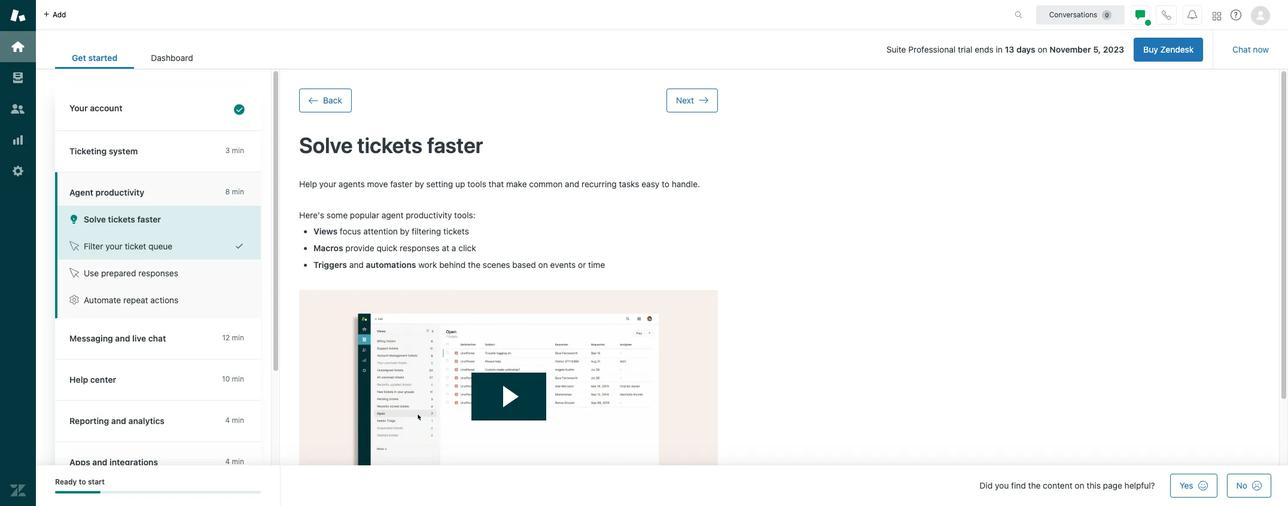 Task type: describe. For each thing, give the bounding box(es) containing it.
3
[[225, 146, 230, 155]]

apps and integrations
[[69, 457, 158, 467]]

the inside footer
[[1028, 481, 1041, 491]]

tickets inside region
[[443, 226, 469, 237]]

customers image
[[10, 101, 26, 117]]

help for help your agents move faster by setting up tools that make common and recurring tasks easy to handle.
[[299, 179, 317, 189]]

chat
[[1233, 44, 1251, 54]]

your account button
[[55, 88, 259, 130]]

min for agent productivity
[[232, 187, 244, 196]]

zendesk
[[1161, 44, 1194, 54]]

button displays agent's chat status as online. image
[[1136, 10, 1145, 19]]

on inside region
[[538, 260, 548, 270]]

to inside footer
[[79, 478, 86, 487]]

chat
[[148, 333, 166, 344]]

automate
[[84, 295, 121, 305]]

faster inside content-title 'region'
[[427, 132, 483, 158]]

here's
[[299, 210, 324, 220]]

here's some popular agent productivity tools:
[[299, 210, 476, 220]]

agent productivity heading
[[55, 172, 261, 206]]

filter
[[84, 241, 103, 251]]

your
[[69, 103, 88, 113]]

reporting
[[69, 416, 109, 426]]

triggers and automations work behind the scenes based on events or time
[[314, 260, 605, 270]]

and for messaging and live chat
[[115, 333, 130, 344]]

November 5, 2023 text field
[[1050, 44, 1125, 54]]

easy
[[642, 179, 660, 189]]

views
[[314, 226, 338, 237]]

min for apps and integrations
[[232, 457, 244, 466]]

apps
[[69, 457, 90, 467]]

zendesk image
[[10, 483, 26, 498]]

account
[[90, 103, 122, 113]]

page
[[1103, 481, 1123, 491]]

views focus attention by filtering tickets
[[314, 226, 469, 237]]

scenes
[[483, 260, 510, 270]]

0 vertical spatial by
[[415, 179, 424, 189]]

up
[[455, 179, 465, 189]]

now
[[1253, 44, 1269, 54]]

live
[[132, 333, 146, 344]]

region containing help your agents move faster by setting up tools that make common and recurring tasks easy to handle.
[[299, 178, 718, 506]]

zendesk support image
[[10, 8, 26, 23]]

min for reporting and analytics
[[232, 416, 244, 425]]

main element
[[0, 0, 36, 506]]

solve inside button
[[84, 214, 106, 224]]

get
[[72, 53, 86, 63]]

10
[[222, 375, 230, 384]]

reporting image
[[10, 132, 26, 148]]

2023
[[1103, 44, 1125, 54]]

in
[[996, 44, 1003, 54]]

automate repeat actions button
[[57, 287, 261, 314]]

yes button
[[1170, 474, 1218, 498]]

queue
[[148, 241, 172, 251]]

add button
[[36, 0, 73, 29]]

solve tickets faster inside content-title 'region'
[[299, 132, 483, 158]]

get started image
[[10, 39, 26, 54]]

messaging and live chat
[[69, 333, 166, 344]]

macros
[[314, 243, 343, 253]]

and right the common
[[565, 179, 579, 189]]

ready
[[55, 478, 77, 487]]

make
[[506, 179, 527, 189]]

ready to start
[[55, 478, 105, 487]]

repeat
[[123, 295, 148, 305]]

help for help center
[[69, 375, 88, 385]]

content
[[1043, 481, 1073, 491]]

min for ticketing system
[[232, 146, 244, 155]]

ends
[[975, 44, 994, 54]]

november
[[1050, 44, 1091, 54]]

admin image
[[10, 163, 26, 179]]

days
[[1017, 44, 1036, 54]]

productivity inside region
[[406, 210, 452, 220]]

add
[[53, 10, 66, 19]]

system
[[109, 146, 138, 156]]

solve inside content-title 'region'
[[299, 132, 353, 158]]

back
[[323, 95, 342, 105]]

actions
[[150, 295, 179, 305]]

reporting and analytics
[[69, 416, 165, 426]]

started
[[88, 53, 117, 63]]

triggers
[[314, 260, 347, 270]]

start
[[88, 478, 105, 487]]

events
[[550, 260, 576, 270]]

ticket
[[125, 241, 146, 251]]

back button
[[299, 89, 352, 113]]

3 min
[[225, 146, 244, 155]]

center
[[90, 375, 116, 385]]

responses inside the use prepared responses button
[[138, 268, 178, 278]]

use prepared responses
[[84, 268, 178, 278]]

quick
[[377, 243, 398, 253]]

messaging
[[69, 333, 113, 344]]

4 for apps and integrations
[[225, 457, 230, 466]]

views image
[[10, 70, 26, 86]]

some
[[327, 210, 348, 220]]



Task type: locate. For each thing, give the bounding box(es) containing it.
faster
[[427, 132, 483, 158], [390, 179, 413, 189], [137, 214, 161, 224]]

solve down back button
[[299, 132, 353, 158]]

helpful?
[[1125, 481, 1155, 491]]

ticketing
[[69, 146, 107, 156]]

1 vertical spatial tickets
[[108, 214, 135, 224]]

help center
[[69, 375, 116, 385]]

2 min from the top
[[232, 187, 244, 196]]

use prepared responses button
[[57, 260, 261, 287]]

click
[[459, 243, 476, 253]]

min for help center
[[232, 375, 244, 384]]

responses down filter your ticket queue button
[[138, 268, 178, 278]]

by up 'macros provide quick responses at a click'
[[400, 226, 409, 237]]

5 min from the top
[[232, 416, 244, 425]]

1 horizontal spatial on
[[1038, 44, 1048, 54]]

2 vertical spatial faster
[[137, 214, 161, 224]]

1 vertical spatial 4 min
[[225, 457, 244, 466]]

tab list containing get started
[[55, 47, 210, 69]]

0 horizontal spatial faster
[[137, 214, 161, 224]]

productivity right agent
[[95, 187, 144, 197]]

solve
[[299, 132, 353, 158], [84, 214, 106, 224]]

your left "agents"
[[319, 179, 336, 189]]

faster up filter your ticket queue button
[[137, 214, 161, 224]]

0 horizontal spatial on
[[538, 260, 548, 270]]

agents
[[339, 179, 365, 189]]

tickets inside button
[[108, 214, 135, 224]]

filter your ticket queue button
[[57, 233, 261, 260]]

1 vertical spatial responses
[[138, 268, 178, 278]]

footer
[[36, 466, 1288, 506]]

6 min from the top
[[232, 457, 244, 466]]

video thumbnail image
[[299, 291, 718, 506], [299, 291, 718, 506]]

solve tickets faster up filter your ticket queue
[[84, 214, 161, 224]]

0 vertical spatial your
[[319, 179, 336, 189]]

0 horizontal spatial responses
[[138, 268, 178, 278]]

and down provide
[[349, 260, 364, 270]]

and for triggers and automations work behind the scenes based on events or time
[[349, 260, 364, 270]]

4 min from the top
[[232, 375, 244, 384]]

at
[[442, 243, 450, 253]]

1 vertical spatial solve
[[84, 214, 106, 224]]

use
[[84, 268, 99, 278]]

faster up "up"
[[427, 132, 483, 158]]

tickets up filter your ticket queue
[[108, 214, 135, 224]]

1 4 from the top
[[225, 416, 230, 425]]

13
[[1005, 44, 1015, 54]]

popular
[[350, 210, 379, 220]]

2 vertical spatial tickets
[[443, 226, 469, 237]]

0 vertical spatial tickets
[[357, 132, 423, 158]]

did you find the content on this page helpful?
[[980, 481, 1155, 491]]

section
[[219, 38, 1204, 62]]

tickets up a
[[443, 226, 469, 237]]

1 horizontal spatial productivity
[[406, 210, 452, 220]]

suite
[[887, 44, 906, 54]]

tickets inside content-title 'region'
[[357, 132, 423, 158]]

to up progress bar image
[[79, 478, 86, 487]]

filter your ticket queue
[[84, 241, 172, 251]]

buy zendesk
[[1144, 44, 1194, 54]]

productivity up the filtering
[[406, 210, 452, 220]]

0 vertical spatial the
[[468, 260, 481, 270]]

1 vertical spatial solve tickets faster
[[84, 214, 161, 224]]

prepared
[[101, 268, 136, 278]]

12
[[222, 333, 230, 342]]

tools:
[[454, 210, 476, 220]]

min
[[232, 146, 244, 155], [232, 187, 244, 196], [232, 333, 244, 342], [232, 375, 244, 384], [232, 416, 244, 425], [232, 457, 244, 466]]

agent
[[382, 210, 404, 220]]

on right based
[[538, 260, 548, 270]]

2 vertical spatial on
[[1075, 481, 1085, 491]]

4 for reporting and analytics
[[225, 416, 230, 425]]

macros provide quick responses at a click
[[314, 243, 476, 253]]

by
[[415, 179, 424, 189], [400, 226, 409, 237]]

recurring
[[582, 179, 617, 189]]

0 horizontal spatial to
[[79, 478, 86, 487]]

agent
[[69, 187, 93, 197]]

yes
[[1180, 481, 1194, 491]]

on left this
[[1075, 481, 1085, 491]]

help your agents move faster by setting up tools that make common and recurring tasks easy to handle.
[[299, 179, 700, 189]]

0 vertical spatial 4
[[225, 416, 230, 425]]

get started
[[72, 53, 117, 63]]

move
[[367, 179, 388, 189]]

4 min for integrations
[[225, 457, 244, 466]]

on right days
[[1038, 44, 1048, 54]]

faster right move at left top
[[390, 179, 413, 189]]

your inside filter your ticket queue button
[[105, 241, 123, 251]]

responses down the filtering
[[400, 243, 440, 253]]

help up here's
[[299, 179, 317, 189]]

0 vertical spatial solve
[[299, 132, 353, 158]]

1 horizontal spatial faster
[[390, 179, 413, 189]]

your inside region
[[319, 179, 336, 189]]

progress-bar progress bar
[[55, 492, 261, 494]]

1 vertical spatial the
[[1028, 481, 1041, 491]]

min inside agent productivity heading
[[232, 187, 244, 196]]

3 min from the top
[[232, 333, 244, 342]]

notifications image
[[1188, 10, 1197, 19]]

1 vertical spatial faster
[[390, 179, 413, 189]]

on inside footer
[[1075, 481, 1085, 491]]

1 vertical spatial help
[[69, 375, 88, 385]]

this
[[1087, 481, 1101, 491]]

buy zendesk button
[[1134, 38, 1204, 62]]

0 vertical spatial faster
[[427, 132, 483, 158]]

time
[[588, 260, 605, 270]]

solve up filter
[[84, 214, 106, 224]]

your for agents
[[319, 179, 336, 189]]

or
[[578, 260, 586, 270]]

1 horizontal spatial tickets
[[357, 132, 423, 158]]

and left 'live'
[[115, 333, 130, 344]]

1 horizontal spatial solve
[[299, 132, 353, 158]]

agent productivity
[[69, 187, 144, 197]]

0 horizontal spatial by
[[400, 226, 409, 237]]

dashboard tab
[[134, 47, 210, 69]]

suite professional trial ends in 13 days on november 5, 2023
[[887, 44, 1125, 54]]

on inside section
[[1038, 44, 1048, 54]]

0 horizontal spatial help
[[69, 375, 88, 385]]

8
[[225, 187, 230, 196]]

and right apps
[[92, 457, 107, 467]]

1 horizontal spatial to
[[662, 179, 670, 189]]

responses inside region
[[400, 243, 440, 253]]

automate repeat actions
[[84, 295, 179, 305]]

1 4 min from the top
[[225, 416, 244, 425]]

you
[[995, 481, 1009, 491]]

2 4 min from the top
[[225, 457, 244, 466]]

1 horizontal spatial responses
[[400, 243, 440, 253]]

1 horizontal spatial by
[[415, 179, 424, 189]]

0 horizontal spatial solve tickets faster
[[84, 214, 161, 224]]

progress bar image
[[55, 492, 101, 494]]

4 min
[[225, 416, 244, 425], [225, 457, 244, 466]]

behind
[[439, 260, 466, 270]]

conversations
[[1049, 10, 1098, 19]]

1 horizontal spatial solve tickets faster
[[299, 132, 483, 158]]

faster inside region
[[390, 179, 413, 189]]

1 min from the top
[[232, 146, 244, 155]]

0 vertical spatial solve tickets faster
[[299, 132, 483, 158]]

the down click
[[468, 260, 481, 270]]

1 vertical spatial your
[[105, 241, 123, 251]]

0 horizontal spatial the
[[468, 260, 481, 270]]

automations
[[366, 260, 416, 270]]

2 4 from the top
[[225, 457, 230, 466]]

and for apps and integrations
[[92, 457, 107, 467]]

get help image
[[1231, 10, 1242, 20]]

0 horizontal spatial your
[[105, 241, 123, 251]]

your for ticket
[[105, 241, 123, 251]]

professional
[[909, 44, 956, 54]]

work
[[418, 260, 437, 270]]

5,
[[1094, 44, 1101, 54]]

1 vertical spatial 4
[[225, 457, 230, 466]]

chat now
[[1233, 44, 1269, 54]]

0 horizontal spatial productivity
[[95, 187, 144, 197]]

based
[[512, 260, 536, 270]]

tasks
[[619, 179, 639, 189]]

1 vertical spatial by
[[400, 226, 409, 237]]

tickets
[[357, 132, 423, 158], [108, 214, 135, 224], [443, 226, 469, 237]]

tickets up move at left top
[[357, 132, 423, 158]]

1 vertical spatial to
[[79, 478, 86, 487]]

buy
[[1144, 44, 1158, 54]]

common
[[529, 179, 563, 189]]

0 vertical spatial responses
[[400, 243, 440, 253]]

help
[[299, 179, 317, 189], [69, 375, 88, 385]]

analytics
[[128, 416, 165, 426]]

0 horizontal spatial solve
[[84, 214, 106, 224]]

trial
[[958, 44, 973, 54]]

2 horizontal spatial tickets
[[443, 226, 469, 237]]

setting
[[426, 179, 453, 189]]

0 vertical spatial help
[[299, 179, 317, 189]]

by left setting
[[415, 179, 424, 189]]

0 vertical spatial to
[[662, 179, 670, 189]]

no button
[[1227, 474, 1272, 498]]

focus
[[340, 226, 361, 237]]

productivity inside heading
[[95, 187, 144, 197]]

the
[[468, 260, 481, 270], [1028, 481, 1041, 491]]

tab list
[[55, 47, 210, 69]]

solve tickets faster inside button
[[84, 214, 161, 224]]

the inside region
[[468, 260, 481, 270]]

8 min
[[225, 187, 244, 196]]

handle.
[[672, 179, 700, 189]]

find
[[1011, 481, 1026, 491]]

a
[[452, 243, 456, 253]]

content-title region
[[299, 132, 718, 159]]

no
[[1237, 481, 1248, 491]]

tools
[[468, 179, 486, 189]]

integrations
[[110, 457, 158, 467]]

your
[[319, 179, 336, 189], [105, 241, 123, 251]]

to right easy
[[662, 179, 670, 189]]

solve tickets faster up move at left top
[[299, 132, 483, 158]]

2 horizontal spatial faster
[[427, 132, 483, 158]]

10 min
[[222, 375, 244, 384]]

next
[[676, 95, 694, 105]]

next button
[[667, 89, 718, 113]]

video element
[[299, 291, 718, 506]]

1 vertical spatial productivity
[[406, 210, 452, 220]]

4 min for analytics
[[225, 416, 244, 425]]

0 vertical spatial productivity
[[95, 187, 144, 197]]

region
[[299, 178, 718, 506]]

2 horizontal spatial on
[[1075, 481, 1085, 491]]

conversations button
[[1036, 5, 1125, 24]]

zendesk products image
[[1213, 12, 1221, 20]]

faster inside button
[[137, 214, 161, 224]]

min for messaging and live chat
[[232, 333, 244, 342]]

0 vertical spatial on
[[1038, 44, 1048, 54]]

0 vertical spatial 4 min
[[225, 416, 244, 425]]

section containing suite professional trial ends in
[[219, 38, 1204, 62]]

ticketing system
[[69, 146, 138, 156]]

to inside region
[[662, 179, 670, 189]]

your right filter
[[105, 241, 123, 251]]

help left center
[[69, 375, 88, 385]]

footer containing did you find the content on this page helpful?
[[36, 466, 1288, 506]]

and left analytics
[[111, 416, 126, 426]]

1 vertical spatial on
[[538, 260, 548, 270]]

1 horizontal spatial your
[[319, 179, 336, 189]]

the right find
[[1028, 481, 1041, 491]]

0 horizontal spatial tickets
[[108, 214, 135, 224]]

1 horizontal spatial help
[[299, 179, 317, 189]]

1 horizontal spatial the
[[1028, 481, 1041, 491]]

and for reporting and analytics
[[111, 416, 126, 426]]



Task type: vqa. For each thing, say whether or not it's contained in the screenshot.
popular
yes



